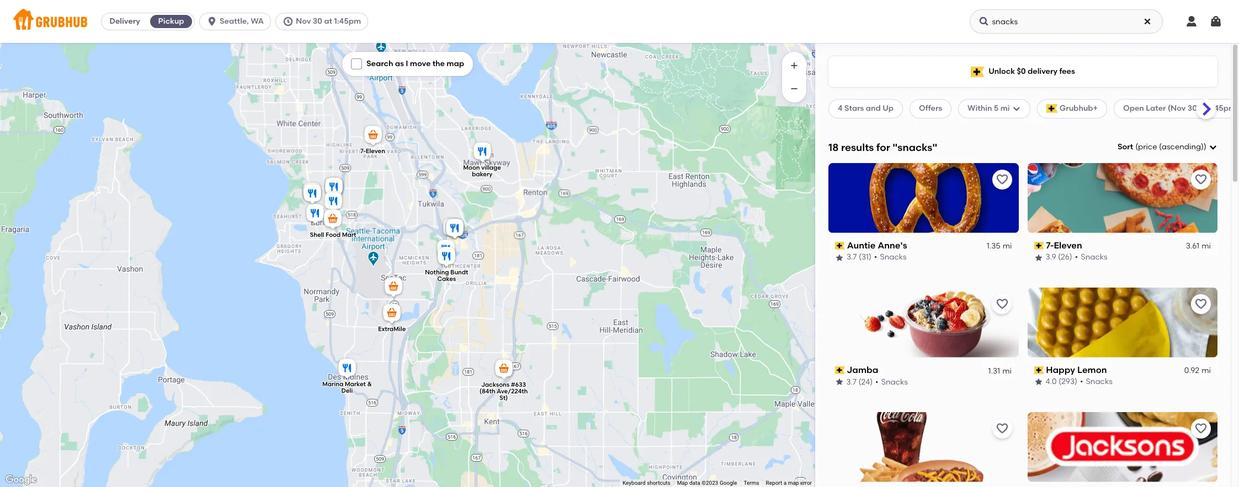 Task type: locate. For each thing, give the bounding box(es) containing it.
grubhub plus flag logo image left grubhub+
[[1046, 105, 1058, 113]]

3.7 (24)
[[847, 378, 873, 387]]

3.61
[[1186, 242, 1200, 251]]

7-eleven inside "map" region
[[360, 148, 385, 155]]

mi right 1.35
[[1003, 242, 1012, 251]]

(84th
[[479, 388, 495, 396]]

• down happy lemon
[[1080, 378, 1083, 387]]

0 vertical spatial 3.7
[[847, 253, 857, 262]]

within 5 mi
[[968, 104, 1010, 113]]

save this restaurant button
[[992, 170, 1012, 190], [1191, 170, 1211, 190], [992, 295, 1012, 314], [1191, 295, 1211, 314], [992, 419, 1012, 439], [1191, 419, 1211, 439]]

star icon image for 7-eleven
[[1034, 254, 1043, 262]]

3.7 left (24)
[[847, 378, 857, 387]]

svg image for nov 30 at 1:45pm
[[283, 16, 294, 27]]

0 horizontal spatial 7-eleven
[[360, 148, 385, 155]]

1 vertical spatial 3.7
[[847, 378, 857, 387]]

• right (31)
[[874, 253, 877, 262]]

map right a
[[788, 481, 799, 487]]

1 3.7 from the top
[[847, 253, 857, 262]]

subscription pass image for happy lemon
[[1034, 367, 1044, 375]]

grubhub plus flag logo image left the unlock
[[971, 67, 984, 77]]

30 right (nov
[[1188, 104, 1197, 113]]

svg image left search
[[353, 61, 360, 67]]

save this restaurant image for 7-eleven
[[1195, 173, 1208, 186]]

seattle, wa button
[[199, 13, 275, 30]]

1 horizontal spatial at
[[1199, 104, 1207, 113]]

auntie anne's image
[[444, 217, 466, 242]]

1:45pm
[[334, 17, 361, 26]]

snacks for happy lemon
[[1086, 378, 1113, 387]]

(
[[1136, 142, 1138, 152]]

3.9 (26)
[[1046, 253, 1072, 262]]

18
[[829, 141, 839, 154]]

bundt
[[450, 269, 468, 277]]

1 vertical spatial 7-
[[1046, 241, 1054, 251]]

at left 1:45pm
[[324, 17, 332, 26]]

snacks for 7-eleven
[[1081, 253, 1108, 262]]

0 horizontal spatial at
[[324, 17, 332, 26]]

at left "1:45pm)"
[[1199, 104, 1207, 113]]

snacks right (24)
[[882, 378, 908, 387]]

star icon image
[[835, 254, 844, 262], [1034, 254, 1043, 262], [835, 378, 844, 387], [1034, 378, 1043, 387]]

mi for lemon
[[1202, 367, 1211, 376]]

7-eleven logo image
[[1028, 163, 1218, 233]]

1.31 mi
[[989, 367, 1012, 376]]

3.7
[[847, 253, 857, 262], [847, 378, 857, 387]]

map data ©2023 google
[[677, 481, 737, 487]]

1 horizontal spatial map
[[788, 481, 799, 487]]

st)
[[499, 395, 508, 402]]

later
[[1146, 104, 1166, 113]]

1.31
[[989, 367, 1001, 376]]

3.7 (31)
[[847, 253, 872, 262]]

None field
[[1118, 142, 1218, 153]]

stars
[[845, 104, 864, 113]]

svg image left seattle,
[[207, 16, 218, 27]]

• snacks down anne's
[[874, 253, 907, 262]]

delivery
[[1028, 67, 1058, 76]]

1 horizontal spatial 7-
[[1046, 241, 1054, 251]]

1 horizontal spatial 30
[[1188, 104, 1197, 113]]

2 3.7 from the top
[[847, 378, 857, 387]]

star icon image left 3.7 (24)
[[835, 378, 844, 387]]

star icon image for happy lemon
[[1034, 378, 1043, 387]]

market
[[345, 381, 366, 389]]

0 horizontal spatial eleven
[[366, 148, 385, 155]]

0 horizontal spatial 7-
[[360, 148, 366, 155]]

• snacks down lemon
[[1080, 378, 1113, 387]]

svg image
[[207, 16, 218, 27], [283, 16, 294, 27], [978, 16, 990, 27], [353, 61, 360, 67]]

star icon image left 4.0
[[1034, 378, 1043, 387]]

subscription pass image left auntie
[[835, 242, 845, 250]]

Search for food, convenience, alcohol... search field
[[970, 9, 1163, 34]]

0 horizontal spatial grubhub plus flag logo image
[[971, 67, 984, 77]]

7 eleven image
[[362, 124, 384, 148]]

0 vertical spatial 7-eleven
[[360, 148, 385, 155]]

lemon
[[1077, 365, 1107, 376]]

1 horizontal spatial eleven
[[1054, 241, 1082, 251]]

grubhub plus flag logo image for grubhub+
[[1046, 105, 1058, 113]]

1 vertical spatial eleven
[[1054, 241, 1082, 251]]

"snacks"
[[893, 141, 938, 154]]

map right the the
[[447, 59, 464, 68]]

subscription pass image
[[835, 242, 845, 250], [835, 367, 845, 375], [1034, 367, 1044, 375]]

7-
[[360, 148, 366, 155], [1046, 241, 1054, 251]]

svg image left nov
[[283, 16, 294, 27]]

7- inside "map" region
[[360, 148, 366, 155]]

0 vertical spatial at
[[324, 17, 332, 26]]

price
[[1138, 142, 1157, 152]]

mi right the 3.61
[[1202, 242, 1211, 251]]

data
[[689, 481, 700, 487]]

grubhub plus flag logo image
[[971, 67, 984, 77], [1046, 105, 1058, 113]]

3.9
[[1046, 253, 1056, 262]]

0 vertical spatial 30
[[313, 17, 322, 26]]

star icon image left 3.7 (31)
[[835, 254, 844, 262]]

at
[[324, 17, 332, 26], [1199, 104, 1207, 113]]

subscription pass image left jamba
[[835, 367, 845, 375]]

dairy queen logo image
[[829, 413, 1019, 483]]

map region
[[0, 0, 882, 488]]

within
[[968, 104, 992, 113]]

0 horizontal spatial map
[[447, 59, 464, 68]]

search as i move the map
[[367, 59, 464, 68]]

results
[[841, 141, 874, 154]]

delivery button
[[102, 13, 148, 30]]

• snacks right the (26)
[[1075, 253, 1108, 262]]

4.0 (293)
[[1046, 378, 1078, 387]]

snacks right the (26)
[[1081, 253, 1108, 262]]

• snacks right (24)
[[876, 378, 908, 387]]

1 vertical spatial 7-eleven
[[1046, 241, 1082, 251]]

18 results for "snacks"
[[829, 141, 938, 154]]

30 right nov
[[313, 17, 322, 26]]

• for happy lemon
[[1080, 378, 1083, 387]]

• right the (26)
[[1075, 253, 1078, 262]]

offers
[[919, 104, 942, 113]]

village
[[481, 164, 501, 171]]

fees
[[1060, 67, 1075, 76]]

snacks for auntie anne's
[[880, 253, 907, 262]]

svg image inside nov 30 at 1:45pm button
[[283, 16, 294, 27]]

up
[[883, 104, 894, 113]]

snacks down anne's
[[880, 253, 907, 262]]

report
[[766, 481, 782, 487]]

svg image
[[1185, 15, 1198, 28], [1209, 15, 1223, 28], [1143, 17, 1152, 26], [1012, 105, 1021, 113], [1209, 143, 1218, 152]]

0 vertical spatial grubhub plus flag logo image
[[971, 67, 984, 77]]

0.92 mi
[[1185, 367, 1211, 376]]

anne's
[[878, 241, 907, 251]]

unlock
[[989, 67, 1015, 76]]

mi for anne's
[[1003, 242, 1012, 251]]

0 vertical spatial eleven
[[366, 148, 385, 155]]

• snacks for jamba
[[876, 378, 908, 387]]

3.61 mi
[[1186, 242, 1211, 251]]

nov 30 at 1:45pm
[[296, 17, 361, 26]]

grubhub plus flag logo image for unlock $0 delivery fees
[[971, 67, 984, 77]]

nothing bundt cakes image
[[435, 246, 457, 270]]

marina
[[322, 381, 343, 389]]

moon village bakery image
[[471, 141, 493, 165]]

7-eleven
[[360, 148, 385, 155], [1046, 241, 1082, 251]]

• right (24)
[[876, 378, 879, 387]]

seattle,
[[220, 17, 249, 26]]

a
[[784, 481, 787, 487]]

dairy queen image
[[301, 181, 323, 205]]

• snacks for auntie anne's
[[874, 253, 907, 262]]

save this restaurant button for jamba
[[992, 295, 1012, 314]]

mi right the 1.31
[[1003, 367, 1012, 376]]

moon village bakery
[[463, 164, 501, 178]]

snacks down lemon
[[1086, 378, 1113, 387]]

sort ( price (ascending) )
[[1118, 142, 1207, 152]]

marina market & deli image
[[336, 358, 358, 382]]

3.7 left (31)
[[847, 253, 857, 262]]

1 vertical spatial at
[[1199, 104, 1207, 113]]

star icon image down subscription pass icon
[[1034, 254, 1043, 262]]

subscription pass image left happy
[[1034, 367, 1044, 375]]

(nov
[[1168, 104, 1186, 113]]

0.92
[[1185, 367, 1200, 376]]

move
[[410, 59, 431, 68]]

wa
[[251, 17, 264, 26]]

svg image inside seattle, wa button
[[207, 16, 218, 27]]

0 vertical spatial 7-
[[360, 148, 366, 155]]

mi
[[1001, 104, 1010, 113], [1003, 242, 1012, 251], [1202, 242, 1211, 251], [1003, 367, 1012, 376], [1202, 367, 1211, 376]]

(293)
[[1059, 378, 1078, 387]]

1.35 mi
[[987, 242, 1012, 251]]

keyboard shortcuts button
[[623, 480, 670, 488]]

pierro bakery image
[[322, 190, 344, 215]]

jamba logo image
[[829, 288, 1019, 358]]

shell
[[310, 232, 324, 239]]

• for jamba
[[876, 378, 879, 387]]

0 horizontal spatial 30
[[313, 17, 322, 26]]

save this restaurant image
[[996, 173, 1009, 186], [1195, 173, 1208, 186], [1195, 298, 1208, 311], [996, 423, 1009, 436], [1195, 423, 1208, 436]]

cakes
[[437, 276, 456, 283]]

1:45pm)
[[1209, 104, 1239, 113]]

©2023
[[702, 481, 718, 487]]

extramile
[[378, 326, 406, 334]]

1 horizontal spatial 7-eleven
[[1046, 241, 1082, 251]]

1 vertical spatial grubhub plus flag logo image
[[1046, 105, 1058, 113]]

mi right 0.92 on the bottom
[[1202, 367, 1211, 376]]

marina market & deli
[[322, 381, 372, 395]]

happy lemon
[[1046, 365, 1107, 376]]

1 horizontal spatial grubhub plus flag logo image
[[1046, 105, 1058, 113]]

map
[[447, 59, 464, 68], [788, 481, 799, 487]]

save this restaurant button for 7-eleven
[[1191, 170, 1211, 190]]



Task type: vqa. For each thing, say whether or not it's contained in the screenshot.
Search as I move the map
yes



Task type: describe. For each thing, give the bounding box(es) containing it.
auntie anne's
[[847, 241, 907, 251]]

google
[[720, 481, 737, 487]]

google image
[[3, 474, 39, 488]]

food
[[325, 232, 340, 239]]

save this restaurant button for auntie anne's
[[992, 170, 1012, 190]]

sea tac marathon image
[[382, 276, 404, 300]]

(26)
[[1058, 253, 1072, 262]]

subscription pass image for jamba
[[835, 367, 845, 375]]

save this restaurant button for happy lemon
[[1191, 295, 1211, 314]]

keyboard shortcuts
[[623, 481, 670, 487]]

moon
[[463, 164, 480, 171]]

for
[[877, 141, 890, 154]]

shell food mart image
[[322, 208, 344, 232]]

the
[[433, 59, 445, 68]]

4.0
[[1046, 378, 1057, 387]]

1 vertical spatial 30
[[1188, 104, 1197, 113]]

error
[[800, 481, 812, 487]]

nothing
[[425, 269, 449, 277]]

auntie anne's logo image
[[829, 163, 1019, 233]]

0 vertical spatial map
[[447, 59, 464, 68]]

main navigation navigation
[[0, 0, 1239, 43]]

mi right 5
[[1001, 104, 1010, 113]]

• for 7-eleven
[[1075, 253, 1078, 262]]

at inside button
[[324, 17, 332, 26]]

pickup
[[158, 17, 184, 26]]

• snacks for 7-eleven
[[1075, 253, 1108, 262]]

plus icon image
[[789, 60, 800, 71]]

jacksons
[[481, 382, 509, 389]]

&
[[367, 381, 372, 389]]

auntie
[[847, 241, 876, 251]]

tacos el hass image
[[301, 183, 323, 207]]

report a map error
[[766, 481, 812, 487]]

none field containing sort
[[1118, 142, 1218, 153]]

deli
[[341, 388, 353, 395]]

map
[[677, 481, 688, 487]]

jacksons #633 (84th ave/224th st) image
[[493, 358, 515, 383]]

• for auntie anne's
[[874, 253, 877, 262]]

3.7 for jamba
[[847, 378, 857, 387]]

eleven inside "map" region
[[366, 148, 385, 155]]

delivery
[[110, 17, 140, 26]]

4
[[838, 104, 843, 113]]

jamba image
[[441, 217, 463, 241]]

svg image for search as i move the map
[[353, 61, 360, 67]]

5
[[994, 104, 999, 113]]

30 inside button
[[313, 17, 322, 26]]

nov 30 at 1:45pm button
[[275, 13, 373, 30]]

save this restaurant image for happy lemon
[[1195, 298, 1208, 311]]

seattle, wa
[[220, 17, 264, 26]]

star icon image for jamba
[[835, 378, 844, 387]]

shortcuts
[[647, 481, 670, 487]]

• snacks for happy lemon
[[1080, 378, 1113, 387]]

snacks for jamba
[[882, 378, 908, 387]]

subscription pass image
[[1034, 242, 1044, 250]]

i
[[406, 59, 408, 68]]

extramile image
[[381, 303, 403, 327]]

star icon image for auntie anne's
[[835, 254, 844, 262]]

open
[[1123, 104, 1144, 113]]

4 stars and up
[[838, 104, 894, 113]]

svg image inside field
[[1209, 143, 1218, 152]]

bakery
[[472, 171, 492, 178]]

minus icon image
[[789, 83, 800, 94]]

happy lemon image
[[435, 238, 457, 263]]

$0
[[1017, 67, 1026, 76]]

unlock $0 delivery fees
[[989, 67, 1075, 76]]

save this restaurant image
[[996, 298, 1009, 311]]

svg image for seattle, wa
[[207, 16, 218, 27]]

(ascending)
[[1159, 142, 1204, 152]]

save this restaurant image for auntie anne's
[[996, 173, 1009, 186]]

as
[[395, 59, 404, 68]]

1.35
[[987, 242, 1001, 251]]

1 vertical spatial map
[[788, 481, 799, 487]]

(24)
[[859, 378, 873, 387]]

jacksons #633 (84th ave/224th st)
[[479, 382, 528, 402]]

and
[[866, 104, 881, 113]]

)
[[1204, 142, 1207, 152]]

royce' washington - westfield southcenter mall image
[[444, 217, 466, 242]]

terms
[[744, 481, 759, 487]]

sort
[[1118, 142, 1133, 152]]

mawadda cafe image
[[323, 176, 345, 200]]

svg image up the unlock
[[978, 16, 990, 27]]

terms link
[[744, 481, 759, 487]]

3.7 for auntie anne's
[[847, 253, 857, 262]]

happy lemon logo image
[[1028, 288, 1218, 358]]

happy
[[1046, 365, 1075, 376]]

#633
[[511, 382, 526, 389]]

open later (nov 30 at 1:45pm)
[[1123, 104, 1239, 113]]

pickup button
[[148, 13, 194, 30]]

subscription pass image for auntie anne's
[[835, 242, 845, 250]]

nov
[[296, 17, 311, 26]]

jamba
[[847, 365, 879, 376]]

shell food mart
[[310, 232, 356, 239]]

mart
[[342, 232, 356, 239]]

grubhub+
[[1060, 104, 1098, 113]]

ronnie's market image
[[304, 203, 326, 227]]

antojitos michalisco 1st ave image
[[323, 176, 345, 200]]

jacksons #633 (84th ave/224th st) logo image
[[1028, 413, 1218, 483]]

(31)
[[859, 253, 872, 262]]

mi for eleven
[[1202, 242, 1211, 251]]

ave/224th
[[497, 388, 528, 396]]



